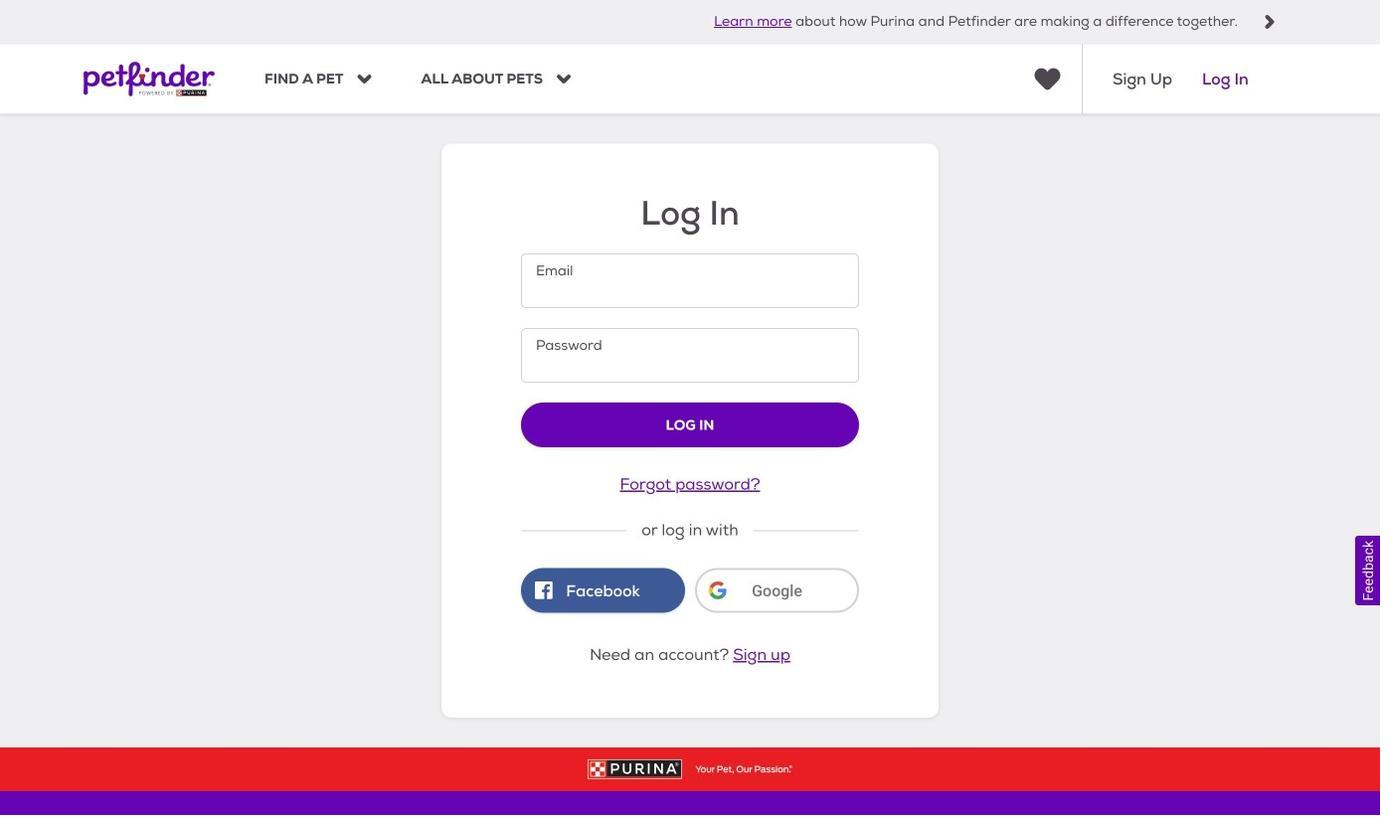 Task type: describe. For each thing, give the bounding box(es) containing it.
purina your pet, our passion image
[[0, 760, 1380, 779]]



Task type: vqa. For each thing, say whether or not it's contained in the screenshot.
Purina Your Pet, Our Passion image on the bottom
yes



Task type: locate. For each thing, give the bounding box(es) containing it.
footer
[[0, 748, 1380, 815]]

None email field
[[521, 254, 859, 308]]

petfinder home image
[[84, 44, 215, 114]]

None password field
[[521, 328, 859, 383]]



